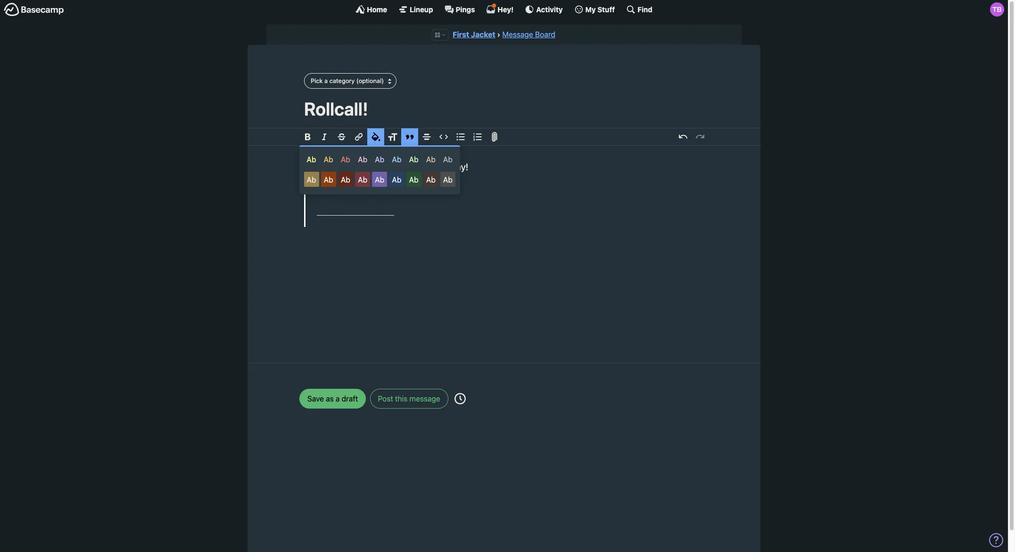 Task type: describe. For each thing, give the bounding box(es) containing it.
pings
[[456, 5, 475, 13]]

post this message
[[378, 394, 441, 403]]

let's
[[370, 161, 390, 172]]

first
[[453, 30, 470, 39]]

pings button
[[445, 5, 475, 14]]

activity link
[[525, 5, 563, 14]]

out
[[402, 174, 419, 187]]

message board link
[[503, 30, 556, 39]]

pick
[[311, 77, 323, 84]]

board
[[536, 30, 556, 39]]

your
[[345, 174, 368, 187]]

category
[[330, 77, 355, 84]]

hey! button
[[487, 3, 514, 14]]

this
[[395, 394, 408, 403]]

schedule this to post later image
[[455, 393, 466, 404]]

activity
[[537, 5, 563, 13]]

save as a draft
[[308, 394, 358, 403]]

post this message button
[[370, 389, 449, 409]]

tyler black image
[[991, 2, 1005, 17]]

message
[[503, 30, 534, 39]]

stuff
[[598, 5, 615, 13]]

message
[[410, 394, 441, 403]]

:)
[[448, 174, 455, 187]]

Write away… text field
[[276, 146, 733, 351]]

Type a title… text field
[[304, 98, 705, 119]]

my stuff button
[[575, 5, 615, 14]]

pick a category (optional)
[[311, 77, 384, 84]]

(optional)
[[357, 77, 384, 84]]



Task type: locate. For each thing, give the bounding box(es) containing it.
find button
[[627, 5, 653, 14]]

hey!
[[498, 5, 514, 13]]

lineup link
[[399, 5, 433, 14]]

2 vertical spatial a
[[336, 394, 340, 403]]

save
[[308, 394, 324, 403]]

draft
[[342, 394, 358, 403]]

pick a category (optional) button
[[304, 73, 397, 89]]

2 horizontal spatial a
[[405, 161, 410, 172]]

jacket
[[471, 30, 496, 39]]

main element
[[0, 0, 1009, 18]]

find
[[638, 5, 653, 13]]

home
[[367, 5, 387, 13]]

a inside 'text field'
[[405, 161, 410, 172]]

› message board
[[498, 30, 556, 39]]

call
[[427, 161, 441, 172]]

a inside button
[[325, 77, 328, 84]]

1 vertical spatial a
[[405, 161, 410, 172]]

a right "do" at the left top of the page
[[405, 161, 410, 172]]

first jacket
[[453, 30, 496, 39]]

hello everyone! let's do a roll call today!
[[304, 161, 469, 172]]

1 horizontal spatial a
[[336, 394, 340, 403]]

my stuff
[[586, 5, 615, 13]]

›
[[498, 30, 501, 39]]

switch accounts image
[[4, 2, 64, 17]]

a
[[325, 77, 328, 84], [405, 161, 410, 172], [336, 394, 340, 403]]

post
[[378, 394, 393, 403]]

first jacket link
[[453, 30, 496, 39]]

lineup
[[410, 5, 433, 13]]

home link
[[356, 5, 387, 14]]

name
[[371, 174, 400, 187]]

here
[[422, 174, 445, 187]]

my
[[586, 5, 596, 13]]

a right as on the bottom of page
[[336, 394, 340, 403]]

a inside button
[[336, 394, 340, 403]]

type
[[317, 174, 343, 187]]

0 horizontal spatial a
[[325, 77, 328, 84]]

today!
[[443, 161, 469, 172]]

type your name out here :)
[[317, 174, 455, 187]]

do
[[392, 161, 403, 172]]

0 vertical spatial a
[[325, 77, 328, 84]]

hello
[[304, 161, 325, 172]]

roll
[[412, 161, 425, 172]]

a right pick
[[325, 77, 328, 84]]

everyone!
[[328, 161, 368, 172]]

save as a draft button
[[300, 389, 366, 409]]

as
[[326, 394, 334, 403]]



Task type: vqa. For each thing, say whether or not it's contained in the screenshot.
13
no



